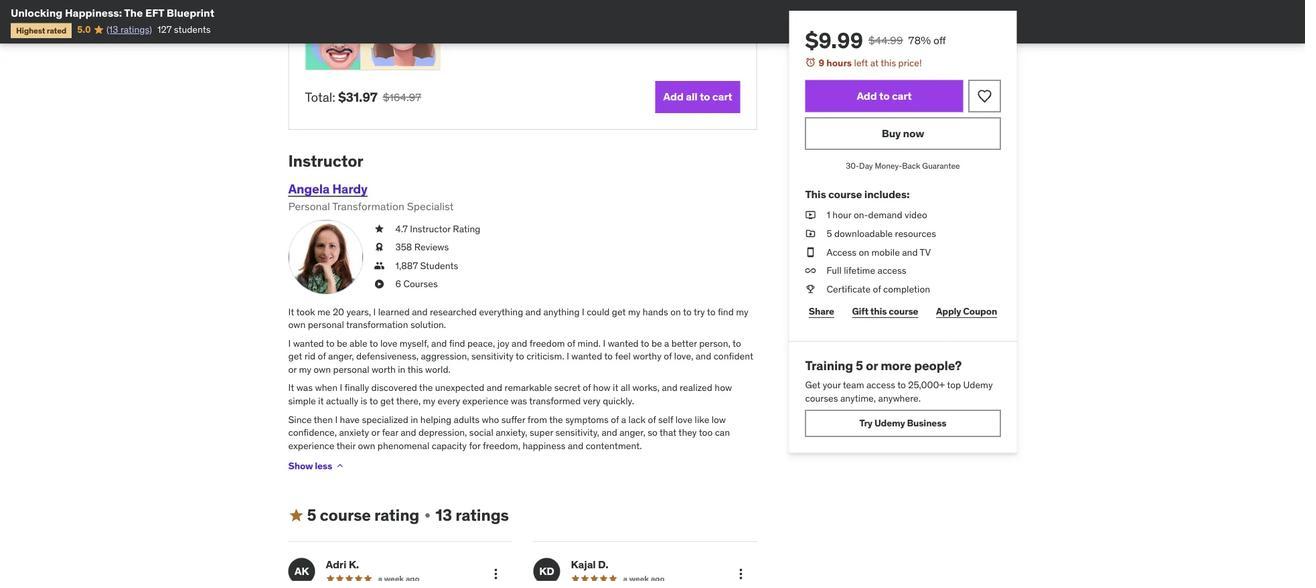 Task type: vqa. For each thing, say whether or not it's contained in the screenshot.
"&" associated with Diet
no



Task type: locate. For each thing, give the bounding box(es) containing it.
this course includes:
[[805, 187, 910, 201]]

2 horizontal spatial wanted
[[608, 337, 639, 349]]

personal down me
[[308, 319, 344, 331]]

anger, down lack at the bottom left
[[620, 427, 645, 439]]

anger, down able
[[328, 350, 354, 362]]

1 horizontal spatial 5
[[827, 227, 832, 240]]

1 vertical spatial own
[[314, 363, 331, 375]]

have
[[340, 413, 360, 425]]

experience
[[462, 395, 509, 407], [288, 440, 334, 452]]

the
[[124, 6, 143, 19]]

xsmall image down this
[[805, 227, 816, 240]]

and up the "solution."
[[412, 306, 428, 318]]

xsmall image
[[805, 227, 816, 240], [805, 246, 816, 259], [374, 259, 385, 272], [335, 461, 346, 471], [422, 510, 433, 521]]

xsmall image for full
[[805, 264, 816, 277]]

show less
[[288, 460, 332, 472]]

freedom,
[[483, 440, 520, 452]]

xsmall image inside the 'show less' button
[[335, 461, 346, 471]]

1 horizontal spatial experience
[[462, 395, 509, 407]]

(13
[[106, 23, 118, 35]]

buy now
[[882, 127, 924, 140]]

and right works,
[[662, 382, 678, 394]]

0 vertical spatial this
[[881, 57, 896, 69]]

0 horizontal spatial add
[[663, 90, 684, 104]]

$9.99
[[805, 27, 863, 54]]

instructor
[[288, 151, 363, 171], [410, 222, 451, 235]]

1 horizontal spatial a
[[664, 337, 669, 349]]

0 vertical spatial it
[[613, 382, 618, 394]]

angela
[[288, 181, 330, 197]]

1 vertical spatial in
[[411, 413, 418, 425]]

in down there,
[[411, 413, 418, 425]]

xsmall image left 358
[[374, 241, 385, 254]]

the up there,
[[419, 382, 433, 394]]

1 vertical spatial 5
[[856, 357, 863, 373]]

0 vertical spatial personal
[[308, 319, 344, 331]]

0 vertical spatial udemy
[[963, 379, 993, 391]]

xsmall image right less
[[335, 461, 346, 471]]

this right at
[[881, 57, 896, 69]]

1 vertical spatial love
[[676, 413, 693, 425]]

1 horizontal spatial course
[[828, 187, 862, 201]]

find up aggression,
[[449, 337, 465, 349]]

off
[[933, 33, 946, 47]]

it down when
[[318, 395, 324, 407]]

1 horizontal spatial get
[[380, 395, 394, 407]]

5 down 1
[[827, 227, 832, 240]]

course for includes:
[[828, 187, 862, 201]]

gift this course
[[852, 305, 918, 318]]

0 vertical spatial on
[[859, 246, 869, 258]]

13 ratings
[[435, 505, 509, 525]]

2 vertical spatial course
[[320, 505, 371, 525]]

everything
[[479, 306, 523, 318]]

access down mobile
[[878, 264, 906, 276]]

xsmall image for 6
[[374, 278, 385, 291]]

confidence,
[[288, 427, 337, 439]]

0 vertical spatial love
[[380, 337, 397, 349]]

0 vertical spatial access
[[878, 264, 906, 276]]

5 for 5 course rating
[[307, 505, 316, 525]]

2 vertical spatial 5
[[307, 505, 316, 525]]

4.7 instructor rating
[[395, 222, 480, 235]]

a
[[664, 337, 669, 349], [621, 413, 626, 425]]

course up hour
[[828, 187, 862, 201]]

udemy
[[963, 379, 993, 391], [874, 417, 905, 429]]

1 horizontal spatial the
[[549, 413, 563, 425]]

business
[[907, 417, 947, 429]]

depression,
[[418, 427, 467, 439]]

0 vertical spatial own
[[288, 319, 306, 331]]

1 vertical spatial access
[[866, 379, 895, 391]]

a left lack at the bottom left
[[621, 413, 626, 425]]

this inside it took me 20 years, i learned and researched everything and anything i could get my hands on to try to find my own personal transformation solution. i wanted to be able to love myself, and find peace, joy and freedom of mind. i wanted to be a better person, to get rid of anger, defensiveness, aggression, sensitivity to criticism. i wanted to feel worthy of love, and confident or my own personal worth in this world. it was when i finally discovered the unexpected and remarkable secret of how it all works, and realized how simple it actually is to get there, my every experience was transformed very quickly. since then i have specialized in helping adults who suffer from the symptoms of a lack of self love like low confidence, anxiety or fear and depression, social anxiety, super sensitivity, and anger, so that they too can experience their own phenomenal capacity for freedom, happiness and contentment.
[[408, 363, 423, 375]]

1 horizontal spatial find
[[718, 306, 734, 318]]

2 be from the left
[[652, 337, 662, 349]]

experience down the confidence, in the bottom left of the page
[[288, 440, 334, 452]]

1 vertical spatial get
[[288, 350, 302, 362]]

specialized
[[362, 413, 408, 425]]

a left the better
[[664, 337, 669, 349]]

1 vertical spatial it
[[318, 395, 324, 407]]

cart
[[892, 89, 912, 103], [712, 90, 732, 104]]

solution.
[[410, 319, 446, 331]]

1 horizontal spatial love
[[676, 413, 693, 425]]

better
[[672, 337, 697, 349]]

xsmall image left 4.7
[[374, 222, 385, 235]]

it left took
[[288, 306, 294, 318]]

xsmall image for 1
[[805, 209, 816, 222]]

and down sensitivity,
[[568, 440, 583, 452]]

try
[[694, 306, 705, 318]]

it up simple
[[288, 382, 294, 394]]

1 horizontal spatial be
[[652, 337, 662, 349]]

1 horizontal spatial udemy
[[963, 379, 993, 391]]

of
[[873, 283, 881, 295], [567, 337, 575, 349], [318, 350, 326, 362], [664, 350, 672, 362], [583, 382, 591, 394], [611, 413, 619, 425], [648, 413, 656, 425]]

love up "they" on the right of the page
[[676, 413, 693, 425]]

alarm image
[[805, 57, 816, 68]]

and up aggression,
[[431, 337, 447, 349]]

on right hands
[[670, 306, 681, 318]]

358 reviews
[[395, 241, 449, 253]]

access up anywhere.
[[866, 379, 895, 391]]

apply coupon
[[936, 305, 997, 318]]

1 vertical spatial course
[[889, 305, 918, 318]]

1 horizontal spatial was
[[511, 395, 527, 407]]

1 horizontal spatial in
[[411, 413, 418, 425]]

xsmall image left access
[[805, 246, 816, 259]]

1 horizontal spatial anger,
[[620, 427, 645, 439]]

access on mobile and tv
[[827, 246, 931, 258]]

xsmall image
[[805, 209, 816, 222], [374, 222, 385, 235], [374, 241, 385, 254], [805, 264, 816, 277], [374, 278, 385, 291], [805, 283, 816, 296]]

personal up finally
[[333, 363, 369, 375]]

and down person,
[[696, 350, 711, 362]]

xsmall image left 1,887
[[374, 259, 385, 272]]

mobile
[[872, 246, 900, 258]]

0 vertical spatial it
[[288, 306, 294, 318]]

and up contentment.
[[602, 427, 617, 439]]

0 vertical spatial 5
[[827, 227, 832, 240]]

my up the helping
[[423, 395, 435, 407]]

specialist
[[407, 199, 454, 213]]

anxiety,
[[496, 427, 527, 439]]

courses
[[805, 392, 838, 404]]

1,887 students
[[395, 259, 458, 272]]

30-
[[846, 161, 859, 171]]

demand
[[868, 209, 902, 221]]

xsmall image left 1
[[805, 209, 816, 222]]

or up simple
[[288, 363, 297, 375]]

own down took
[[288, 319, 306, 331]]

1 vertical spatial was
[[511, 395, 527, 407]]

(13 ratings)
[[106, 23, 152, 35]]

xsmall image left full
[[805, 264, 816, 277]]

5 for 5 downloadable resources
[[827, 227, 832, 240]]

1 vertical spatial it
[[288, 382, 294, 394]]

78%
[[908, 33, 931, 47]]

20
[[333, 306, 344, 318]]

1 horizontal spatial instructor
[[410, 222, 451, 235]]

1 horizontal spatial all
[[686, 90, 698, 104]]

adults
[[454, 413, 480, 425]]

2 horizontal spatial own
[[358, 440, 375, 452]]

2 vertical spatial this
[[408, 363, 423, 375]]

0 vertical spatial course
[[828, 187, 862, 201]]

1 horizontal spatial on
[[859, 246, 869, 258]]

2 horizontal spatial 5
[[856, 357, 863, 373]]

5 right medium icon
[[307, 505, 316, 525]]

rating
[[374, 505, 419, 525]]

it
[[288, 306, 294, 318], [288, 382, 294, 394]]

the down transformed
[[549, 413, 563, 425]]

access inside the training 5 or more people? get your team access to 25,000+ top udemy courses anytime, anywhere.
[[866, 379, 895, 391]]

completion
[[883, 283, 930, 295]]

1 horizontal spatial how
[[715, 382, 732, 394]]

k.
[[349, 557, 359, 571]]

course up 'adri k.'
[[320, 505, 371, 525]]

when
[[315, 382, 338, 394]]

or left more
[[866, 357, 878, 373]]

0 vertical spatial was
[[296, 382, 313, 394]]

coupon
[[963, 305, 997, 318]]

all inside it took me 20 years, i learned and researched everything and anything i could get my hands on to try to find my own personal transformation solution. i wanted to be able to love myself, and find peace, joy and freedom of mind. i wanted to be a better person, to get rid of anger, defensiveness, aggression, sensitivity to criticism. i wanted to feel worthy of love, and confident or my own personal worth in this world. it was when i finally discovered the unexpected and remarkable secret of how it all works, and realized how simple it actually is to get there, my every experience was transformed very quickly. since then i have specialized in helping adults who suffer from the symptoms of a lack of self love like low confidence, anxiety or fear and depression, social anxiety, super sensitivity, and anger, so that they too can experience their own phenomenal capacity for freedom, happiness and contentment.
[[621, 382, 630, 394]]

my
[[628, 306, 640, 318], [736, 306, 748, 318], [299, 363, 311, 375], [423, 395, 435, 407]]

1 vertical spatial experience
[[288, 440, 334, 452]]

how up 'very'
[[593, 382, 611, 394]]

0 horizontal spatial all
[[621, 382, 630, 394]]

wanted down mind.
[[571, 350, 602, 362]]

was down remarkable
[[511, 395, 527, 407]]

on down downloadable
[[859, 246, 869, 258]]

and
[[902, 246, 918, 258], [412, 306, 428, 318], [525, 306, 541, 318], [431, 337, 447, 349], [512, 337, 527, 349], [696, 350, 711, 362], [487, 382, 502, 394], [662, 382, 678, 394], [401, 427, 416, 439], [602, 427, 617, 439], [568, 440, 583, 452]]

and down sensitivity
[[487, 382, 502, 394]]

transformation
[[332, 199, 404, 213]]

5
[[827, 227, 832, 240], [856, 357, 863, 373], [307, 505, 316, 525]]

1
[[827, 209, 830, 221]]

contentment.
[[586, 440, 642, 452]]

gift
[[852, 305, 868, 318]]

get
[[612, 306, 626, 318], [288, 350, 302, 362], [380, 395, 394, 407]]

0 horizontal spatial in
[[398, 363, 405, 375]]

own down the anxiety
[[358, 440, 375, 452]]

or inside the training 5 or more people? get your team access to 25,000+ top udemy courses anytime, anywhere.
[[866, 357, 878, 373]]

was up simple
[[296, 382, 313, 394]]

or left fear
[[371, 427, 380, 439]]

$164.97
[[383, 90, 421, 104]]

phenomenal
[[378, 440, 429, 452]]

0 horizontal spatial 5
[[307, 505, 316, 525]]

udemy right try on the right
[[874, 417, 905, 429]]

how right realized at right bottom
[[715, 382, 732, 394]]

127 students
[[157, 23, 211, 35]]

get right could
[[612, 306, 626, 318]]

1 vertical spatial all
[[621, 382, 630, 394]]

myself,
[[400, 337, 429, 349]]

of up 'very'
[[583, 382, 591, 394]]

ak
[[294, 564, 309, 578]]

0 horizontal spatial instructor
[[288, 151, 363, 171]]

0 horizontal spatial a
[[621, 413, 626, 425]]

who
[[482, 413, 499, 425]]

0 horizontal spatial on
[[670, 306, 681, 318]]

course down completion
[[889, 305, 918, 318]]

add for add all to cart
[[663, 90, 684, 104]]

add for add to cart
[[857, 89, 877, 103]]

add to cart
[[857, 89, 912, 103]]

1 horizontal spatial add
[[857, 89, 877, 103]]

0 vertical spatial get
[[612, 306, 626, 318]]

it up quickly.
[[613, 382, 618, 394]]

xsmall image left 6
[[374, 278, 385, 291]]

instructor up angela hardy link
[[288, 151, 363, 171]]

0 horizontal spatial udemy
[[874, 417, 905, 429]]

get down discovered
[[380, 395, 394, 407]]

wanted up feel
[[608, 337, 639, 349]]

find
[[718, 306, 734, 318], [449, 337, 465, 349]]

xsmall image for access on mobile and tv
[[805, 246, 816, 259]]

angela hardy image
[[288, 219, 363, 294]]

xsmall image up share
[[805, 283, 816, 296]]

share button
[[805, 298, 838, 325]]

0 horizontal spatial find
[[449, 337, 465, 349]]

be left able
[[337, 337, 347, 349]]

1 vertical spatial a
[[621, 413, 626, 425]]

0 horizontal spatial the
[[419, 382, 433, 394]]

lack
[[629, 413, 646, 425]]

udemy right top
[[963, 379, 993, 391]]

own down rid
[[314, 363, 331, 375]]

be up worthy
[[652, 337, 662, 349]]

wanted up rid
[[293, 337, 324, 349]]

took
[[296, 306, 315, 318]]

5 inside the training 5 or more people? get your team access to 25,000+ top udemy courses anytime, anywhere.
[[856, 357, 863, 373]]

blueprint
[[167, 6, 214, 19]]

angela hardy personal transformation specialist
[[288, 181, 454, 213]]

get left rid
[[288, 350, 302, 362]]

0 horizontal spatial it
[[318, 395, 324, 407]]

xsmall image for 1,887 students
[[374, 259, 385, 272]]

1 vertical spatial on
[[670, 306, 681, 318]]

actually
[[326, 395, 358, 407]]

1 horizontal spatial own
[[314, 363, 331, 375]]

instructor up the reviews
[[410, 222, 451, 235]]

love up 'defensiveness,'
[[380, 337, 397, 349]]

lifetime
[[844, 264, 875, 276]]

this right the gift
[[870, 305, 887, 318]]

how
[[593, 382, 611, 394], [715, 382, 732, 394]]

0 vertical spatial all
[[686, 90, 698, 104]]

udemy inside the training 5 or more people? get your team access to 25,000+ top udemy courses anytime, anywhere.
[[963, 379, 993, 391]]

experience up who
[[462, 395, 509, 407]]

5 up team
[[856, 357, 863, 373]]

0 horizontal spatial anger,
[[328, 350, 354, 362]]

in right worth
[[398, 363, 405, 375]]

find right try
[[718, 306, 734, 318]]

0 horizontal spatial be
[[337, 337, 347, 349]]

0 horizontal spatial how
[[593, 382, 611, 394]]

it
[[613, 382, 618, 394], [318, 395, 324, 407]]

defensiveness,
[[356, 350, 419, 362]]

this left world.
[[408, 363, 423, 375]]

to
[[879, 89, 890, 103], [700, 90, 710, 104], [683, 306, 692, 318], [707, 306, 716, 318], [326, 337, 335, 349], [369, 337, 378, 349], [641, 337, 649, 349], [733, 337, 741, 349], [516, 350, 524, 362], [604, 350, 613, 362], [897, 379, 906, 391], [369, 395, 378, 407]]

0 vertical spatial find
[[718, 306, 734, 318]]

worthy
[[633, 350, 662, 362]]

all inside button
[[686, 90, 698, 104]]

0 vertical spatial anger,
[[328, 350, 354, 362]]

wishlist image
[[977, 88, 993, 104]]

1 vertical spatial anger,
[[620, 427, 645, 439]]

0 horizontal spatial course
[[320, 505, 371, 525]]

2 horizontal spatial or
[[866, 357, 878, 373]]

back
[[902, 161, 920, 171]]

add
[[857, 89, 877, 103], [663, 90, 684, 104]]



Task type: describe. For each thing, give the bounding box(es) containing it.
on inside it took me 20 years, i learned and researched everything and anything i could get my hands on to try to find my own personal transformation solution. i wanted to be able to love myself, and find peace, joy and freedom of mind. i wanted to be a better person, to get rid of anger, defensiveness, aggression, sensitivity to criticism. i wanted to feel worthy of love, and confident or my own personal worth in this world. it was when i finally discovered the unexpected and remarkable secret of how it all works, and realized how simple it actually is to get there, my every experience was transformed very quickly. since then i have specialized in helping adults who suffer from the symptoms of a lack of self love like low confidence, anxiety or fear and depression, social anxiety, super sensitivity, and anger, so that they too can experience their own phenomenal capacity for freedom, happiness and contentment.
[[670, 306, 681, 318]]

share
[[809, 305, 834, 318]]

1 be from the left
[[337, 337, 347, 349]]

0 vertical spatial in
[[398, 363, 405, 375]]

0 vertical spatial experience
[[462, 395, 509, 407]]

9 hours left at this price!
[[819, 57, 922, 69]]

includes:
[[864, 187, 910, 201]]

rating
[[453, 222, 480, 235]]

of up so
[[648, 413, 656, 425]]

358
[[395, 241, 412, 253]]

0 horizontal spatial own
[[288, 319, 306, 331]]

0 horizontal spatial wanted
[[293, 337, 324, 349]]

2 vertical spatial own
[[358, 440, 375, 452]]

$44.99
[[868, 33, 903, 47]]

1 vertical spatial the
[[549, 413, 563, 425]]

0 vertical spatial the
[[419, 382, 433, 394]]

person,
[[699, 337, 730, 349]]

researched
[[430, 306, 477, 318]]

then
[[314, 413, 333, 425]]

try udemy business link
[[805, 410, 1001, 437]]

students
[[420, 259, 458, 272]]

6
[[395, 278, 401, 290]]

personal
[[288, 199, 330, 213]]

happiness
[[523, 440, 566, 452]]

video
[[905, 209, 927, 221]]

from
[[527, 413, 547, 425]]

0 horizontal spatial was
[[296, 382, 313, 394]]

13
[[435, 505, 452, 525]]

xsmall image for 358
[[374, 241, 385, 254]]

so
[[648, 427, 658, 439]]

worth
[[372, 363, 396, 375]]

xsmall image for 4.7
[[374, 222, 385, 235]]

medium image
[[288, 508, 304, 524]]

xsmall image for certificate
[[805, 283, 816, 296]]

0 horizontal spatial cart
[[712, 90, 732, 104]]

$9.99 $44.99 78% off
[[805, 27, 946, 54]]

1 horizontal spatial wanted
[[571, 350, 602, 362]]

courses
[[403, 278, 438, 290]]

to inside the training 5 or more people? get your team access to 25,000+ top udemy courses anytime, anywhere.
[[897, 379, 906, 391]]

self
[[658, 413, 673, 425]]

apply coupon button
[[933, 298, 1001, 325]]

my right try
[[736, 306, 748, 318]]

0 horizontal spatial or
[[288, 363, 297, 375]]

5 course rating
[[307, 505, 419, 525]]

2 vertical spatial get
[[380, 395, 394, 407]]

1 vertical spatial this
[[870, 305, 887, 318]]

helping
[[420, 413, 452, 425]]

9
[[819, 57, 824, 69]]

4.7
[[395, 222, 408, 235]]

my down rid
[[299, 363, 311, 375]]

0 horizontal spatial get
[[288, 350, 302, 362]]

of right rid
[[318, 350, 326, 362]]

and left anything
[[525, 306, 541, 318]]

course for rating
[[320, 505, 371, 525]]

2 horizontal spatial get
[[612, 306, 626, 318]]

social
[[469, 427, 493, 439]]

add all to cart
[[663, 90, 732, 104]]

anxiety
[[339, 427, 369, 439]]

suffer
[[501, 413, 525, 425]]

kd
[[539, 564, 554, 578]]

1 horizontal spatial or
[[371, 427, 380, 439]]

anytime,
[[840, 392, 876, 404]]

1 vertical spatial personal
[[333, 363, 369, 375]]

0 horizontal spatial love
[[380, 337, 397, 349]]

my left hands
[[628, 306, 640, 318]]

price!
[[898, 57, 922, 69]]

people?
[[914, 357, 962, 373]]

xsmall image left the 13 at the left bottom
[[422, 510, 433, 521]]

on-
[[854, 209, 868, 221]]

total: $31.97 $164.97
[[305, 89, 421, 105]]

it took me 20 years, i learned and researched everything and anything i could get my hands on to try to find my own personal transformation solution. i wanted to be able to love myself, and find peace, joy and freedom of mind. i wanted to be a better person, to get rid of anger, defensiveness, aggression, sensitivity to criticism. i wanted to feel worthy of love, and confident or my own personal worth in this world. it was when i finally discovered the unexpected and remarkable secret of how it all works, and realized how simple it actually is to get there, my every experience was transformed very quickly. since then i have specialized in helping adults who suffer from the symptoms of a lack of self love like low confidence, anxiety or fear and depression, social anxiety, super sensitivity, and anger, so that they too can experience their own phenomenal capacity for freedom, happiness and contentment.
[[288, 306, 753, 452]]

of left mind.
[[567, 337, 575, 349]]

2 how from the left
[[715, 382, 732, 394]]

unlocking happiness: the eft blueprint
[[11, 6, 214, 19]]

2 horizontal spatial course
[[889, 305, 918, 318]]

fear
[[382, 427, 398, 439]]

additional actions for review by kajal d. image
[[733, 566, 749, 581]]

1 horizontal spatial cart
[[892, 89, 912, 103]]

confident
[[714, 350, 753, 362]]

eft
[[145, 6, 164, 19]]

can
[[715, 427, 730, 439]]

at
[[870, 57, 879, 69]]

quickly.
[[603, 395, 634, 407]]

full lifetime access
[[827, 264, 906, 276]]

get
[[805, 379, 821, 391]]

of down "full lifetime access"
[[873, 283, 881, 295]]

0 vertical spatial instructor
[[288, 151, 363, 171]]

xsmall image for 5 downloadable resources
[[805, 227, 816, 240]]

hour
[[833, 209, 851, 221]]

low
[[712, 413, 726, 425]]

1 vertical spatial instructor
[[410, 222, 451, 235]]

and left tv
[[902, 246, 918, 258]]

kajal
[[571, 557, 596, 571]]

add to cart button
[[805, 80, 963, 112]]

unexpected
[[435, 382, 484, 394]]

and right joy
[[512, 337, 527, 349]]

their
[[337, 440, 356, 452]]

this
[[805, 187, 826, 201]]

of down quickly.
[[611, 413, 619, 425]]

$31.97
[[338, 89, 377, 105]]

able
[[350, 337, 367, 349]]

1 horizontal spatial it
[[613, 382, 618, 394]]

and up phenomenal
[[401, 427, 416, 439]]

resources
[[895, 227, 936, 240]]

transformation
[[346, 319, 408, 331]]

add all to cart button
[[655, 81, 740, 113]]

1 vertical spatial find
[[449, 337, 465, 349]]

symptoms
[[565, 413, 609, 425]]

guarantee
[[922, 161, 960, 171]]

2 it from the top
[[288, 382, 294, 394]]

they
[[679, 427, 697, 439]]

years,
[[346, 306, 371, 318]]

hours
[[827, 57, 852, 69]]

mind.
[[578, 337, 601, 349]]

1 how from the left
[[593, 382, 611, 394]]

aggression,
[[421, 350, 469, 362]]

transformed
[[529, 395, 581, 407]]

more
[[881, 357, 911, 373]]

anywhere.
[[878, 392, 921, 404]]

peace,
[[467, 337, 495, 349]]

1 vertical spatial udemy
[[874, 417, 905, 429]]

1 it from the top
[[288, 306, 294, 318]]

try udemy business
[[860, 417, 947, 429]]

money-
[[875, 161, 902, 171]]

finally
[[345, 382, 369, 394]]

0 horizontal spatial experience
[[288, 440, 334, 452]]

ratings
[[456, 505, 509, 525]]

kajal d.
[[571, 557, 608, 571]]

reviews
[[414, 241, 449, 253]]

love,
[[674, 350, 693, 362]]

too
[[699, 427, 713, 439]]

5.0
[[77, 23, 91, 35]]

additional actions for review by adri k. image
[[488, 566, 504, 581]]

could
[[587, 306, 610, 318]]

of left the 'love,'
[[664, 350, 672, 362]]

like
[[695, 413, 709, 425]]

0 vertical spatial a
[[664, 337, 669, 349]]



